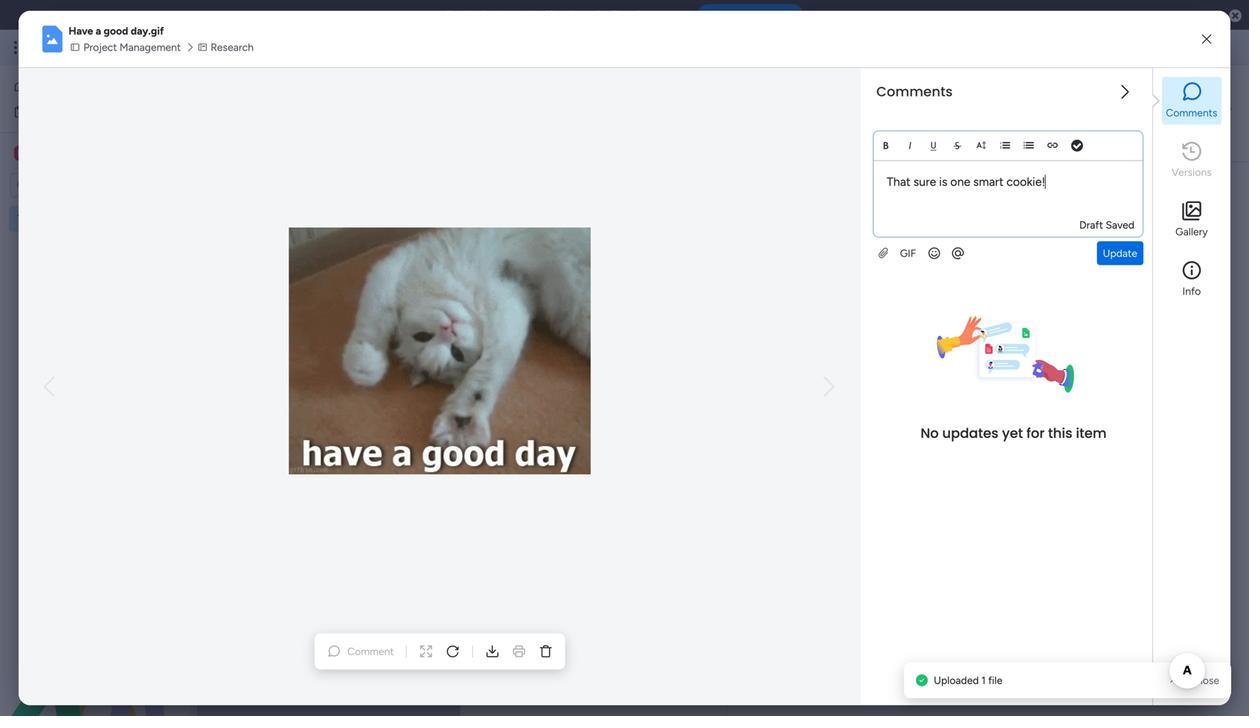 Task type: locate. For each thing, give the bounding box(es) containing it.
comments
[[877, 82, 953, 101], [1167, 106, 1218, 119]]

updates
[[943, 424, 999, 443]]

uploaded
[[934, 674, 979, 687]]

comments up italic 'image'
[[877, 82, 953, 101]]

yet
[[1003, 424, 1024, 443]]

do
[[276, 214, 294, 233]]

management
[[150, 39, 231, 56]]

1 vertical spatial good
[[788, 366, 812, 378]]

1 horizontal spatial a
[[780, 366, 785, 378]]

0 vertical spatial have
[[69, 25, 93, 37]]

underline image
[[929, 140, 939, 151]]

gif button
[[895, 241, 923, 265]]

marketing team
[[257, 609, 368, 628]]

Search for files search field
[[832, 181, 967, 204]]

1 vertical spatial have a good day.gif
[[753, 366, 846, 378]]

m
[[17, 147, 26, 160]]

0 horizontal spatial day.gif
[[131, 25, 164, 37]]

enable desktop notifications on this computer
[[446, 8, 686, 22]]

1 vertical spatial research
[[281, 273, 324, 286]]

is
[[940, 175, 948, 189]]

1 enable from the left
[[446, 8, 480, 22]]

monthly sync
[[281, 327, 345, 339]]

link image
[[1048, 140, 1058, 151]]

1
[[500, 278, 503, 287], [982, 674, 986, 687]]

good
[[104, 25, 128, 37], [788, 366, 812, 378]]

0 vertical spatial comments
[[877, 82, 953, 101]]

add
[[254, 671, 274, 684]]

0 horizontal spatial 1
[[500, 278, 503, 287]]

draft saved
[[1080, 219, 1135, 231]]

meeting
[[317, 300, 355, 312]]

gallery layout group
[[1140, 180, 1196, 205]]

lottie animation image
[[0, 566, 190, 716]]

0 horizontal spatial enable
[[446, 8, 480, 22]]

1 vertical spatial day.gif
[[814, 366, 846, 378]]

project
[[83, 41, 117, 54]]

list box
[[0, 203, 190, 433]]

have
[[69, 25, 93, 37], [753, 366, 777, 378]]

0 horizontal spatial have
[[69, 25, 93, 37]]

emoji image
[[927, 246, 942, 261]]

enable left desktop
[[446, 8, 480, 22]]

gallery
[[1176, 225, 1209, 238]]

1 horizontal spatial good
[[788, 366, 812, 378]]

have a good day.gif
[[69, 25, 164, 37], [753, 366, 846, 378]]

enable inside button
[[723, 9, 753, 21]]

add new group button
[[227, 666, 333, 690]]

None field
[[742, 100, 1167, 120]]

Completed field
[[252, 452, 336, 472]]

a
[[96, 25, 101, 37], [780, 366, 785, 378]]

day.gif
[[131, 25, 164, 37], [814, 366, 846, 378]]

0 horizontal spatial research
[[211, 41, 254, 54]]

2 enable from the left
[[723, 9, 753, 21]]

activity log
[[875, 141, 931, 153]]

research
[[211, 41, 254, 54], [281, 273, 324, 286]]

close
[[1194, 674, 1220, 687]]

0 horizontal spatial a
[[96, 25, 101, 37]]

help
[[1187, 678, 1213, 694]]

new
[[276, 671, 296, 684]]

1 vertical spatial 1
[[982, 674, 986, 687]]

enable left "now!"
[[723, 9, 753, 21]]

0 vertical spatial 1
[[500, 278, 503, 287]]

sync
[[322, 327, 345, 339]]

file
[[989, 674, 1003, 687]]

notifications
[[527, 8, 592, 22]]

team
[[329, 609, 368, 628]]

0 vertical spatial a
[[96, 25, 101, 37]]

enable
[[446, 8, 480, 22], [723, 9, 753, 21]]

option
[[0, 206, 190, 209]]

1 horizontal spatial comments
[[1167, 106, 1218, 119]]

1 horizontal spatial enable
[[723, 9, 753, 21]]

None search field
[[832, 181, 967, 204]]

checklist image
[[1072, 141, 1084, 151]]

enable for enable desktop notifications on this computer
[[446, 8, 480, 22]]

this
[[1049, 424, 1073, 443]]

1 vertical spatial comments
[[1167, 106, 1218, 119]]

marketing
[[257, 609, 325, 628]]

1 vertical spatial a
[[780, 366, 785, 378]]

0 horizontal spatial good
[[104, 25, 128, 37]]

comments down terry turtle image
[[1167, 106, 1218, 119]]

1 horizontal spatial 1
[[982, 674, 986, 687]]

draft
[[1080, 219, 1104, 231]]

1. numbers image
[[1000, 140, 1011, 151]]

1 vertical spatial have
[[753, 366, 777, 378]]

completed
[[256, 452, 333, 471]]

0 vertical spatial day.gif
[[131, 25, 164, 37]]

enable for enable now!
[[723, 9, 753, 21]]

work
[[120, 39, 147, 56]]

mention image
[[951, 246, 966, 261]]

gif
[[901, 247, 917, 260]]

one
[[951, 175, 971, 189]]

m button
[[10, 141, 145, 166]]

0 vertical spatial good
[[104, 25, 128, 37]]

info button
[[1163, 256, 1222, 303]]

group
[[298, 671, 326, 684]]

0 vertical spatial have a good day.gif
[[69, 25, 164, 37]]

now!
[[756, 9, 779, 21]]

comments button
[[1163, 77, 1222, 125]]

project management button
[[69, 39, 185, 55]]

monday work management
[[66, 39, 231, 56]]

project management
[[83, 41, 181, 54]]

research button
[[196, 39, 258, 55]]

0 horizontal spatial comments
[[877, 82, 953, 101]]

0 vertical spatial research
[[211, 41, 254, 54]]

bold image
[[881, 140, 892, 151]]

enable now! button
[[698, 4, 804, 26]]

dapulse attachment image
[[879, 247, 889, 260]]

activity log button
[[864, 135, 942, 159]]

cookie!
[[1007, 175, 1046, 189]]

1 inside the 1 button
[[500, 278, 503, 287]]

monthly
[[281, 327, 319, 339]]

activity
[[875, 141, 911, 153]]



Task type: vqa. For each thing, say whether or not it's contained in the screenshot.
circle o image
no



Task type: describe. For each thing, give the bounding box(es) containing it.
Marketing Team field
[[253, 609, 372, 628]]

kickoff meeting
[[281, 300, 355, 312]]

0 horizontal spatial have a good day.gif
[[69, 25, 164, 37]]

see plans image
[[247, 39, 260, 56]]

saved
[[1106, 219, 1135, 231]]

&bull; bullets image
[[1024, 140, 1035, 151]]

computer
[[635, 8, 686, 22]]

to do
[[256, 214, 294, 233]]

size image
[[977, 140, 987, 151]]

item
[[1077, 424, 1107, 443]]

1 horizontal spatial have a good day.gif
[[753, 366, 846, 378]]

on
[[595, 8, 610, 22]]

update button
[[1098, 241, 1144, 265]]

sure
[[914, 175, 937, 189]]

research inside button
[[211, 41, 254, 54]]

To Do field
[[252, 214, 298, 234]]

for
[[1027, 424, 1045, 443]]

desktop
[[482, 8, 524, 22]]

﻿that
[[887, 175, 911, 189]]

enable now!
[[723, 9, 779, 21]]

no
[[921, 424, 939, 443]]

update
[[1104, 247, 1138, 260]]

help button
[[1174, 674, 1226, 699]]

uploaded 1 file
[[934, 674, 1003, 687]]

management
[[120, 41, 181, 54]]

﻿that sure is one smart cookie!
[[887, 175, 1046, 189]]

1 button
[[472, 266, 520, 292]]

dapulse close image
[[1230, 9, 1242, 24]]

strikethrough image
[[953, 140, 963, 151]]

log
[[914, 141, 931, 153]]

gallery button
[[1163, 196, 1222, 244]]

close button
[[1188, 669, 1226, 693]]

info
[[1183, 285, 1202, 298]]

terry turtle image
[[1208, 36, 1232, 60]]

comments inside button
[[1167, 106, 1218, 119]]

this
[[612, 8, 632, 22]]

1 horizontal spatial have
[[753, 366, 777, 378]]

italic image
[[905, 140, 916, 151]]

workspace image
[[14, 145, 29, 161]]

Owner field
[[537, 244, 576, 261]]

monday
[[66, 39, 117, 56]]

select product image
[[13, 40, 28, 55]]

add new group
[[254, 671, 326, 684]]

to
[[256, 214, 272, 233]]

drawing
[[281, 353, 320, 366]]

jeremy miller image
[[1175, 100, 1195, 119]]

lottie animation element
[[0, 566, 190, 716]]

owner
[[541, 246, 572, 259]]

task
[[378, 246, 398, 259]]

smart
[[974, 175, 1004, 189]]

kickoff
[[281, 300, 314, 312]]

1 horizontal spatial day.gif
[[814, 366, 846, 378]]

1 horizontal spatial research
[[281, 273, 324, 286]]

no updates yet for this item
[[921, 424, 1107, 443]]



